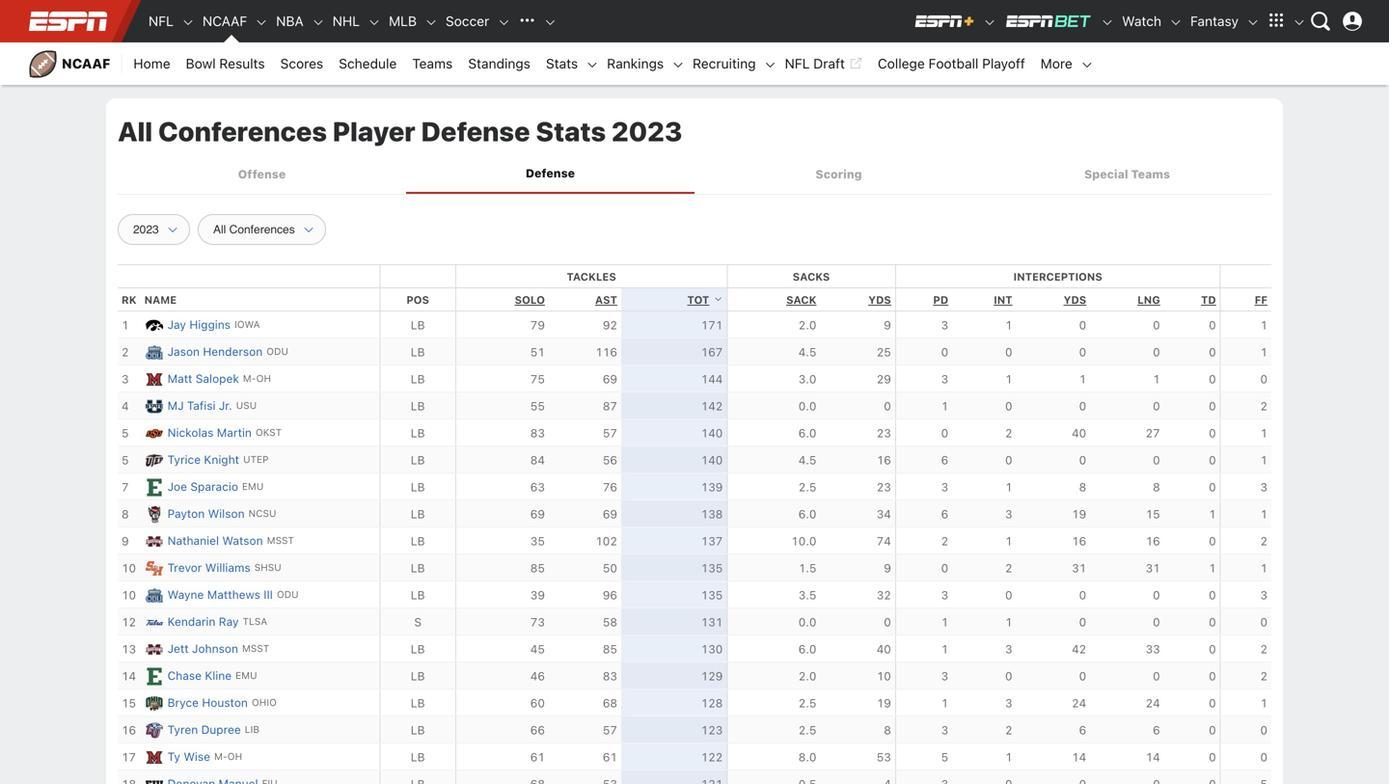Task type: vqa. For each thing, say whether or not it's contained in the screenshot.
the bottom 2.0
yes



Task type: locate. For each thing, give the bounding box(es) containing it.
0 horizontal spatial 61
[[530, 751, 545, 764]]

m- inside "matt salopek m-oh"
[[243, 373, 256, 384]]

13 lb from the top
[[411, 670, 425, 683]]

40 left 27
[[1072, 427, 1086, 440]]

m- right "wise"
[[214, 751, 227, 762]]

0 vertical spatial 5
[[122, 427, 129, 440]]

0 horizontal spatial yds
[[868, 294, 891, 306]]

msst inside nathaniel watson msst
[[267, 535, 294, 546]]

0 vertical spatial ncaaf
[[202, 13, 247, 29]]

oh inside "matt salopek m-oh"
[[256, 373, 271, 384]]

7 lb from the top
[[411, 481, 425, 494]]

102
[[595, 535, 617, 548]]

espn bet image left 'watch'
[[1101, 16, 1114, 29]]

defense inside tab list
[[526, 166, 575, 180]]

2.0
[[798, 319, 816, 332], [798, 670, 816, 683]]

2 57 from the top
[[603, 724, 617, 737]]

nba link
[[268, 0, 311, 42]]

lb for 63
[[411, 481, 425, 494]]

31 up 33
[[1146, 562, 1160, 575]]

ncaaf image
[[255, 16, 268, 29]]

1 horizontal spatial 31
[[1146, 562, 1160, 575]]

tyrice knight link
[[167, 451, 239, 469]]

houston
[[202, 696, 248, 710]]

0 horizontal spatial 40
[[877, 643, 891, 656]]

nfl draft
[[785, 55, 845, 71]]

global navigation element
[[19, 0, 1370, 42]]

4.5 for 16
[[798, 454, 816, 467]]

0 horizontal spatial m-
[[214, 751, 227, 762]]

0 vertical spatial 0.0
[[798, 400, 816, 413]]

1 23 from the top
[[877, 427, 891, 440]]

1 horizontal spatial 61
[[603, 751, 617, 764]]

2 vertical spatial 9
[[884, 562, 891, 575]]

135 down the 137 on the bottom right of the page
[[701, 562, 723, 575]]

6.0 down 3.5
[[798, 643, 816, 656]]

lb for 83
[[411, 427, 425, 440]]

69 down 76
[[603, 508, 617, 521]]

12
[[122, 616, 136, 629]]

2 31 from the left
[[1146, 562, 1160, 575]]

espn plus image
[[983, 16, 997, 29]]

10
[[122, 562, 136, 575], [122, 589, 136, 602], [877, 670, 891, 683]]

2
[[122, 346, 129, 359], [1260, 400, 1268, 413], [1005, 427, 1012, 440], [941, 535, 948, 548], [1260, 535, 1268, 548], [1005, 562, 1012, 575], [1260, 643, 1268, 656], [1260, 670, 1268, 683], [1005, 724, 1012, 737]]

13
[[122, 643, 136, 656]]

int link
[[994, 294, 1012, 306]]

4.5 down 3.0
[[798, 454, 816, 467]]

0 vertical spatial 19
[[1072, 508, 1086, 521]]

16 lb from the top
[[411, 751, 425, 764]]

2.0 down 3.5
[[798, 670, 816, 683]]

129
[[701, 670, 723, 683]]

2 vertical spatial 5
[[941, 751, 948, 764]]

83 up 68
[[603, 670, 617, 683]]

1 horizontal spatial oh
[[256, 373, 271, 384]]

nba image
[[311, 16, 325, 29]]

int
[[994, 294, 1012, 306]]

138
[[701, 508, 723, 521]]

15 up 17
[[122, 697, 136, 710]]

matthews
[[207, 588, 260, 602]]

0 vertical spatial 15
[[1146, 508, 1160, 521]]

61 down 68
[[603, 751, 617, 764]]

46
[[530, 670, 545, 683]]

odu right iii
[[277, 589, 299, 600]]

9 up the 32
[[884, 562, 891, 575]]

2 2.0 from the top
[[798, 670, 816, 683]]

14 lb from the top
[[411, 697, 425, 710]]

140 up 139
[[701, 454, 723, 467]]

83 up 84
[[530, 427, 545, 440]]

171
[[701, 319, 723, 332]]

1 135 from the top
[[701, 562, 723, 575]]

m- up usu
[[243, 373, 256, 384]]

3 6.0 from the top
[[798, 643, 816, 656]]

emu down utep
[[242, 481, 264, 492]]

1 57 from the top
[[603, 427, 617, 440]]

espn more sports home page image
[[512, 7, 541, 36]]

odu inside the "wayne matthews iii odu"
[[277, 589, 299, 600]]

0 vertical spatial 10
[[122, 562, 136, 575]]

23 down 29
[[877, 427, 891, 440]]

3 2.5 from the top
[[798, 724, 816, 737]]

17
[[122, 751, 136, 764]]

1 0.0 from the top
[[798, 400, 816, 413]]

oh up usu
[[256, 373, 271, 384]]

8
[[1079, 481, 1086, 494], [1153, 481, 1160, 494], [122, 508, 129, 521], [884, 724, 891, 737]]

140 down 142
[[701, 427, 723, 440]]

ncaaf link up bowl results
[[195, 0, 255, 42]]

1 vertical spatial 19
[[877, 697, 891, 710]]

1 horizontal spatial ncaaf link
[[195, 0, 255, 42]]

50
[[603, 562, 617, 575]]

ncaaf
[[202, 13, 247, 29], [62, 55, 110, 71]]

0 vertical spatial 9
[[884, 319, 891, 332]]

mlb
[[389, 13, 417, 29]]

kline
[[205, 669, 232, 683]]

watch image
[[1169, 16, 1183, 29]]

69 up 87
[[603, 373, 617, 386]]

0 horizontal spatial 19
[[877, 697, 891, 710]]

2 horizontal spatial 14
[[1146, 751, 1160, 764]]

wayne
[[167, 588, 204, 602]]

espn bet image
[[1004, 14, 1093, 29], [1101, 16, 1114, 29]]

1 vertical spatial 135
[[701, 589, 723, 602]]

24
[[1072, 697, 1086, 710], [1146, 697, 1160, 710]]

0 horizontal spatial 15
[[122, 697, 136, 710]]

oh down dupree
[[227, 751, 242, 762]]

135 up 131
[[701, 589, 723, 602]]

6 lb from the top
[[411, 454, 425, 467]]

3.5
[[798, 589, 816, 602]]

2 4.5 from the top
[[798, 454, 816, 467]]

6.0 for 34
[[798, 508, 816, 521]]

nickolas
[[167, 426, 214, 440]]

yds link
[[868, 294, 891, 306], [1064, 294, 1086, 306]]

lb for 45
[[411, 643, 425, 656]]

140 for 4.5
[[701, 454, 723, 467]]

1 vertical spatial 23
[[877, 481, 891, 494]]

4 lb from the top
[[411, 400, 425, 413]]

trevor williams shsu
[[167, 561, 281, 575]]

1 horizontal spatial ncaaf
[[202, 13, 247, 29]]

college football playoff link
[[870, 42, 1033, 85]]

85 down 58
[[603, 643, 617, 656]]

6.0 for 23
[[798, 427, 816, 440]]

2.0 for 10
[[798, 670, 816, 683]]

yds down interceptions at the right top of page
[[1064, 294, 1086, 306]]

chase kline emu
[[167, 669, 257, 683]]

martin
[[217, 426, 252, 440]]

1 vertical spatial 10
[[122, 589, 136, 602]]

fantasy image
[[1246, 16, 1260, 29]]

more espn image
[[1262, 7, 1291, 36], [1293, 16, 1306, 29]]

teams inside 'link'
[[1131, 167, 1170, 181]]

1 vertical spatial 140
[[701, 454, 723, 467]]

0.0 down 3.0
[[798, 400, 816, 413]]

nba
[[276, 13, 304, 29]]

0 vertical spatial 4.5
[[798, 346, 816, 359]]

135 for 3.5
[[701, 589, 723, 602]]

2.0 down sack link in the right of the page
[[798, 319, 816, 332]]

mj
[[167, 399, 184, 413]]

0 vertical spatial emu
[[242, 481, 264, 492]]

5 right 53
[[941, 751, 948, 764]]

yds
[[868, 294, 891, 306], [1064, 294, 1086, 306]]

yds up 25
[[868, 294, 891, 306]]

ohio
[[252, 697, 277, 708]]

0 horizontal spatial ncaaf
[[62, 55, 110, 71]]

0 vertical spatial oh
[[256, 373, 271, 384]]

1 6.0 from the top
[[798, 427, 816, 440]]

130
[[701, 643, 723, 656]]

6.0
[[798, 427, 816, 440], [798, 508, 816, 521], [798, 643, 816, 656]]

0 horizontal spatial yds link
[[868, 294, 891, 306]]

12 lb from the top
[[411, 643, 425, 656]]

0 vertical spatial 140
[[701, 427, 723, 440]]

24 down 33
[[1146, 697, 1160, 710]]

msst for watson
[[267, 535, 294, 546]]

lng link
[[1137, 294, 1160, 306]]

2 61 from the left
[[603, 751, 617, 764]]

bryce houston link
[[167, 694, 248, 712]]

lb for 66
[[411, 724, 425, 737]]

wayne matthews iii odu
[[167, 588, 299, 602]]

special
[[1084, 167, 1128, 181]]

2 vertical spatial 6.0
[[798, 643, 816, 656]]

usu
[[236, 400, 257, 411]]

teams down mlb icon
[[412, 55, 453, 71]]

1 yds link from the left
[[868, 294, 891, 306]]

1 vertical spatial 0.0
[[798, 616, 816, 629]]

0 horizontal spatial nfl
[[149, 13, 174, 29]]

0 horizontal spatial 83
[[530, 427, 545, 440]]

lb for 61
[[411, 751, 425, 764]]

stats
[[546, 55, 578, 71], [536, 115, 606, 147]]

yds link up 25
[[868, 294, 891, 306]]

1 4.5 from the top
[[798, 346, 816, 359]]

profile management image
[[1343, 12, 1362, 31]]

emu inside the joe sparacio emu
[[242, 481, 264, 492]]

sacks
[[793, 271, 830, 283]]

1 vertical spatial 2.5
[[798, 697, 816, 710]]

2 0.0 from the top
[[798, 616, 816, 629]]

msst up shsu
[[267, 535, 294, 546]]

16
[[877, 454, 891, 467], [1072, 535, 1086, 548], [1146, 535, 1160, 548], [122, 724, 136, 737]]

2.5 for 19
[[798, 697, 816, 710]]

ncaaf left ncaaf 'icon'
[[202, 13, 247, 29]]

soccer link
[[438, 0, 497, 42]]

9 down 7
[[122, 535, 129, 548]]

stats up defense link
[[536, 115, 606, 147]]

0 horizontal spatial 24
[[1072, 697, 1086, 710]]

recruiting
[[693, 55, 756, 71]]

teams right special on the right top of page
[[1131, 167, 1170, 181]]

college football playoff
[[878, 55, 1025, 71]]

0 horizontal spatial 85
[[530, 562, 545, 575]]

57 for 83
[[603, 427, 617, 440]]

6.0 up 10.0
[[798, 508, 816, 521]]

5 for nickolas martin
[[122, 427, 129, 440]]

msst
[[267, 535, 294, 546], [242, 643, 269, 654]]

yds link down interceptions at the right top of page
[[1064, 294, 1086, 306]]

2 2.5 from the top
[[798, 697, 816, 710]]

1 vertical spatial 83
[[603, 670, 617, 683]]

1 61 from the left
[[530, 751, 545, 764]]

15 lb from the top
[[411, 724, 425, 737]]

5 for tyrice knight
[[122, 454, 129, 467]]

2 vertical spatial 2.5
[[798, 724, 816, 737]]

0 vertical spatial 23
[[877, 427, 891, 440]]

140
[[701, 427, 723, 440], [701, 454, 723, 467]]

15 down 27
[[1146, 508, 1160, 521]]

1 vertical spatial oh
[[227, 751, 242, 762]]

1 vertical spatial 5
[[122, 454, 129, 467]]

pd link
[[933, 294, 948, 306]]

116
[[595, 346, 617, 359]]

name
[[144, 294, 177, 306]]

1 lb from the top
[[411, 319, 425, 332]]

135 for 1.5
[[701, 562, 723, 575]]

tab list
[[118, 155, 1271, 194]]

9 up 25
[[884, 319, 891, 332]]

tyren
[[167, 723, 198, 737]]

m- inside ty wise m-oh
[[214, 751, 227, 762]]

0 vertical spatial 40
[[1072, 427, 1086, 440]]

odu
[[266, 346, 288, 357], [277, 589, 299, 600]]

2023
[[612, 115, 682, 147]]

all conferences player defense stats 2023
[[118, 115, 682, 147]]

1 vertical spatial odu
[[277, 589, 299, 600]]

2 140 from the top
[[701, 454, 723, 467]]

1 horizontal spatial nfl
[[785, 55, 810, 71]]

tab list containing defense
[[118, 155, 1271, 194]]

2 vertical spatial 10
[[877, 670, 891, 683]]

2 23 from the top
[[877, 481, 891, 494]]

4.5 up 3.0
[[798, 346, 816, 359]]

0 vertical spatial msst
[[267, 535, 294, 546]]

1 vertical spatial msst
[[242, 643, 269, 654]]

msst inside jett johnson msst
[[242, 643, 269, 654]]

11 lb from the top
[[411, 589, 425, 602]]

soccer
[[446, 13, 489, 29]]

0 vertical spatial 135
[[701, 562, 723, 575]]

24 down 42
[[1072, 697, 1086, 710]]

s
[[414, 616, 422, 629]]

0 vertical spatial 83
[[530, 427, 545, 440]]

1 2.5 from the top
[[798, 481, 816, 494]]

0 vertical spatial 57
[[603, 427, 617, 440]]

chase kline link
[[167, 667, 232, 685]]

0 vertical spatial nfl
[[149, 13, 174, 29]]

0 vertical spatial 6.0
[[798, 427, 816, 440]]

0 horizontal spatial teams
[[412, 55, 453, 71]]

1 vertical spatial emu
[[235, 670, 257, 681]]

nfl right recruiting icon at the right top of the page
[[785, 55, 810, 71]]

0 vertical spatial m-
[[243, 373, 256, 384]]

oh inside ty wise m-oh
[[227, 751, 242, 762]]

lb
[[411, 319, 425, 332], [411, 346, 425, 359], [411, 373, 425, 386], [411, 400, 425, 413], [411, 427, 425, 440], [411, 454, 425, 467], [411, 481, 425, 494], [411, 508, 425, 521], [411, 535, 425, 548], [411, 562, 425, 575], [411, 589, 425, 602], [411, 643, 425, 656], [411, 670, 425, 683], [411, 697, 425, 710], [411, 724, 425, 737], [411, 751, 425, 764]]

4.5 for 25
[[798, 346, 816, 359]]

61 down "66"
[[530, 751, 545, 764]]

5 lb from the top
[[411, 427, 425, 440]]

10 lb from the top
[[411, 562, 425, 575]]

nfl for nfl draft
[[785, 55, 810, 71]]

solo link
[[515, 294, 545, 306]]

oh for ty wise
[[227, 751, 242, 762]]

stats left stats image
[[546, 55, 578, 71]]

23 up 34
[[877, 481, 891, 494]]

3 lb from the top
[[411, 373, 425, 386]]

1 vertical spatial 2.0
[[798, 670, 816, 683]]

oh for matt salopek
[[256, 373, 271, 384]]

1 vertical spatial teams
[[1131, 167, 1170, 181]]

0 vertical spatial teams
[[412, 55, 453, 71]]

rankings image
[[671, 58, 685, 72]]

schedule
[[339, 55, 397, 71]]

1 horizontal spatial yds link
[[1064, 294, 1086, 306]]

1 vertical spatial nfl
[[785, 55, 810, 71]]

ray
[[219, 615, 239, 629]]

9 lb from the top
[[411, 535, 425, 548]]

23 for 3
[[877, 481, 891, 494]]

0 vertical spatial 2.5
[[798, 481, 816, 494]]

0 vertical spatial odu
[[266, 346, 288, 357]]

1 vertical spatial stats
[[536, 115, 606, 147]]

1 vertical spatial defense
[[526, 166, 575, 180]]

special teams link
[[983, 156, 1271, 192]]

rankings link
[[599, 42, 671, 85]]

jr.
[[219, 399, 232, 413]]

jason
[[167, 345, 200, 359]]

bowl results
[[186, 55, 265, 71]]

0 vertical spatial 2.0
[[798, 319, 816, 332]]

85 up 39
[[530, 562, 545, 575]]

0
[[1079, 319, 1086, 332], [1153, 319, 1160, 332], [1209, 319, 1216, 332], [941, 346, 948, 359], [1005, 346, 1012, 359], [1079, 346, 1086, 359], [1153, 346, 1160, 359], [1209, 346, 1216, 359], [1209, 373, 1216, 386], [1260, 373, 1268, 386], [884, 400, 891, 413], [1005, 400, 1012, 413], [1079, 400, 1086, 413], [1153, 400, 1160, 413], [1209, 400, 1216, 413], [941, 427, 948, 440], [1209, 427, 1216, 440], [1005, 454, 1012, 467], [1079, 454, 1086, 467], [1153, 454, 1160, 467], [1209, 454, 1216, 467], [1209, 481, 1216, 494], [1209, 535, 1216, 548], [941, 562, 948, 575], [1005, 589, 1012, 602], [1079, 589, 1086, 602], [1153, 589, 1160, 602], [1209, 589, 1216, 602], [884, 616, 891, 629], [1079, 616, 1086, 629], [1153, 616, 1160, 629], [1209, 616, 1216, 629], [1260, 616, 1268, 629], [1209, 643, 1216, 656], [1005, 670, 1012, 683], [1079, 670, 1086, 683], [1153, 670, 1160, 683], [1209, 670, 1216, 683], [1209, 697, 1216, 710], [1209, 724, 1216, 737], [1260, 724, 1268, 737], [1209, 751, 1216, 764], [1260, 751, 1268, 764]]

1 horizontal spatial m-
[[243, 373, 256, 384]]

2 135 from the top
[[701, 589, 723, 602]]

2 6.0 from the top
[[798, 508, 816, 521]]

lb for 79
[[411, 319, 425, 332]]

ty
[[167, 750, 180, 764]]

1 horizontal spatial more espn image
[[1293, 16, 1306, 29]]

39
[[530, 589, 545, 602]]

2 lb from the top
[[411, 346, 425, 359]]

2.0 for 9
[[798, 319, 816, 332]]

2 yds from the left
[[1064, 294, 1086, 306]]

69 for 69
[[603, 508, 617, 521]]

odu right henderson
[[266, 346, 288, 357]]

pos
[[406, 294, 429, 306]]

1 vertical spatial 57
[[603, 724, 617, 737]]

8 lb from the top
[[411, 508, 425, 521]]

1 vertical spatial 4.5
[[798, 454, 816, 467]]

espn bet image up the more
[[1004, 14, 1093, 29]]

ncaaf link left home link
[[19, 42, 122, 85]]

msst down tlsa
[[242, 643, 269, 654]]

5 up 7
[[122, 454, 129, 467]]

matt salopek link
[[167, 370, 239, 388]]

1 horizontal spatial teams
[[1131, 167, 1170, 181]]

57 down 68
[[603, 724, 617, 737]]

0.0 down 3.5
[[798, 616, 816, 629]]

5 down 4
[[122, 427, 129, 440]]

140 for 6.0
[[701, 427, 723, 440]]

40 down the 32
[[877, 643, 891, 656]]

6.0 down 3.0
[[798, 427, 816, 440]]

1 31 from the left
[[1072, 562, 1086, 575]]

57 up 56
[[603, 427, 617, 440]]

0 vertical spatial stats
[[546, 55, 578, 71]]

1 vertical spatial 85
[[603, 643, 617, 656]]

1 horizontal spatial 24
[[1146, 697, 1160, 710]]

emu
[[242, 481, 264, 492], [235, 670, 257, 681]]

1 vertical spatial m-
[[214, 751, 227, 762]]

1 2.0 from the top
[[798, 319, 816, 332]]

9
[[884, 319, 891, 332], [122, 535, 129, 548], [884, 562, 891, 575]]

9 for 79
[[884, 319, 891, 332]]

8.0
[[798, 751, 816, 764]]

31 up 42
[[1072, 562, 1086, 575]]

nfl inside global navigation element
[[149, 13, 174, 29]]

1 vertical spatial 6.0
[[798, 508, 816, 521]]

0 horizontal spatial 31
[[1072, 562, 1086, 575]]

0.0 for 131
[[798, 616, 816, 629]]

1 horizontal spatial yds
[[1064, 294, 1086, 306]]

ncaaf left home
[[62, 55, 110, 71]]

stats image
[[586, 58, 599, 72]]

emu right kline
[[235, 670, 257, 681]]

nfl left "nfl" image
[[149, 13, 174, 29]]

0 horizontal spatial oh
[[227, 751, 242, 762]]

emu inside chase kline emu
[[235, 670, 257, 681]]

1 140 from the top
[[701, 427, 723, 440]]

10 for trevor williams
[[122, 562, 136, 575]]

66
[[530, 724, 545, 737]]

58
[[603, 616, 617, 629]]

23 for 0
[[877, 427, 891, 440]]



Task type: describe. For each thing, give the bounding box(es) containing it.
167
[[701, 346, 723, 359]]

tot link
[[687, 294, 723, 306]]

playoff
[[982, 55, 1025, 71]]

84
[[530, 454, 545, 467]]

m- for wise
[[214, 751, 227, 762]]

defense link
[[406, 155, 695, 191]]

69 up the 35
[[530, 508, 545, 521]]

wise
[[184, 750, 210, 764]]

ncaaf inside global navigation element
[[202, 13, 247, 29]]

jay higgins iowa
[[167, 318, 260, 332]]

advertisement element
[[343, 0, 1046, 84]]

1 horizontal spatial espn bet image
[[1101, 16, 1114, 29]]

ast
[[595, 294, 617, 306]]

10 for wayne matthews iii
[[122, 589, 136, 602]]

lb for 85
[[411, 562, 425, 575]]

tyren dupree lib
[[167, 723, 259, 737]]

trevor williams link
[[167, 559, 251, 577]]

williams
[[205, 561, 251, 575]]

henderson
[[203, 345, 263, 359]]

recruiting link
[[685, 42, 764, 85]]

bowl results link
[[178, 42, 273, 85]]

stats inside standings page main content
[[536, 115, 606, 147]]

lb for 55
[[411, 400, 425, 413]]

lb for 75
[[411, 373, 425, 386]]

0 vertical spatial defense
[[421, 115, 530, 147]]

0.0 for 142
[[798, 400, 816, 413]]

nathaniel watson msst
[[167, 534, 294, 548]]

sparacio
[[190, 480, 238, 494]]

external link image
[[849, 52, 862, 75]]

sack link
[[786, 294, 816, 306]]

2 24 from the left
[[1146, 697, 1160, 710]]

1 yds from the left
[[868, 294, 891, 306]]

128
[[701, 697, 723, 710]]

offense link
[[118, 156, 406, 192]]

payton wilson ncsu
[[167, 507, 276, 521]]

1 vertical spatial ncaaf
[[62, 55, 110, 71]]

1 24 from the left
[[1072, 697, 1086, 710]]

odu inside jason henderson odu
[[266, 346, 288, 357]]

1 vertical spatial 40
[[877, 643, 891, 656]]

emu for kline
[[235, 670, 257, 681]]

87
[[603, 400, 617, 413]]

1 horizontal spatial 83
[[603, 670, 617, 683]]

lb for 39
[[411, 589, 425, 602]]

more sports image
[[543, 16, 557, 29]]

more
[[1041, 55, 1072, 71]]

tot
[[687, 294, 709, 306]]

recruiting image
[[764, 58, 777, 72]]

nhl image
[[368, 16, 381, 29]]

m- for salopek
[[243, 373, 256, 384]]

lb for 35
[[411, 535, 425, 548]]

jason henderson odu
[[167, 345, 288, 359]]

scores
[[280, 55, 323, 71]]

payton wilson link
[[167, 505, 245, 523]]

55
[[530, 400, 545, 413]]

nfl draft link
[[777, 42, 870, 85]]

3.0
[[798, 373, 816, 386]]

131
[[701, 616, 723, 629]]

mlb image
[[424, 16, 438, 29]]

scoring link
[[695, 156, 983, 192]]

ty wise m-oh
[[167, 750, 242, 764]]

okst
[[256, 427, 282, 438]]

payton
[[167, 507, 205, 521]]

matt salopek m-oh
[[167, 372, 271, 386]]

68
[[603, 697, 617, 710]]

jett johnson msst
[[167, 642, 269, 656]]

home
[[133, 55, 170, 71]]

salopek
[[196, 372, 239, 386]]

nathaniel watson link
[[167, 532, 263, 550]]

home link
[[126, 42, 178, 85]]

1 horizontal spatial 14
[[1072, 751, 1086, 764]]

1 horizontal spatial 19
[[1072, 508, 1086, 521]]

standings page main content
[[106, 98, 1283, 784]]

123
[[701, 724, 723, 737]]

tyrice
[[167, 453, 201, 467]]

96
[[603, 589, 617, 602]]

kendarin ray tlsa
[[167, 615, 267, 629]]

nfl for nfl
[[149, 13, 174, 29]]

soccer image
[[497, 16, 511, 29]]

lb for 84
[[411, 454, 425, 467]]

nickolas martin link
[[167, 424, 252, 442]]

29
[[877, 373, 891, 386]]

player
[[333, 115, 416, 147]]

more image
[[1080, 58, 1094, 72]]

msst for johnson
[[242, 643, 269, 654]]

johnson
[[192, 642, 238, 656]]

tlsa
[[243, 616, 267, 627]]

144
[[701, 373, 723, 386]]

lb for 51
[[411, 346, 425, 359]]

tafisi
[[187, 399, 216, 413]]

trevor
[[167, 561, 202, 575]]

watch link
[[1114, 0, 1169, 42]]

1 horizontal spatial 15
[[1146, 508, 1160, 521]]

lb for 46
[[411, 670, 425, 683]]

watson
[[222, 534, 263, 548]]

0 horizontal spatial 14
[[122, 670, 136, 683]]

emu for sparacio
[[242, 481, 264, 492]]

ast link
[[595, 294, 617, 306]]

more link
[[1033, 42, 1080, 85]]

2.5 for 8
[[798, 724, 816, 737]]

32
[[877, 589, 891, 602]]

iowa
[[234, 319, 260, 330]]

all
[[118, 115, 153, 147]]

10.0
[[791, 535, 816, 548]]

espn+ image
[[914, 14, 975, 29]]

2.5 for 23
[[798, 481, 816, 494]]

2 yds link from the left
[[1064, 294, 1086, 306]]

0 horizontal spatial espn bet image
[[1004, 14, 1093, 29]]

shsu
[[254, 562, 281, 573]]

0 vertical spatial 85
[[530, 562, 545, 575]]

0 horizontal spatial ncaaf link
[[19, 42, 122, 85]]

0 horizontal spatial more espn image
[[1262, 7, 1291, 36]]

60
[[530, 697, 545, 710]]

tab list inside standings page main content
[[118, 155, 1271, 194]]

pd
[[933, 294, 948, 306]]

1 horizontal spatial 40
[[1072, 427, 1086, 440]]

lb for 60
[[411, 697, 425, 710]]

69 for 75
[[603, 373, 617, 386]]

td
[[1201, 294, 1216, 306]]

35
[[530, 535, 545, 548]]

9 for 85
[[884, 562, 891, 575]]

79
[[530, 319, 545, 332]]

7
[[122, 481, 129, 494]]

results
[[219, 55, 265, 71]]

ty wise link
[[167, 748, 210, 766]]

57 for 66
[[603, 724, 617, 737]]

wayne matthews iii link
[[167, 586, 273, 604]]

rankings
[[607, 55, 664, 71]]

lb for 69
[[411, 508, 425, 521]]

1 vertical spatial 9
[[122, 535, 129, 548]]

63
[[530, 481, 545, 494]]

1 vertical spatial 15
[[122, 697, 136, 710]]

139
[[701, 481, 723, 494]]

4
[[122, 400, 129, 413]]

ff
[[1255, 294, 1268, 306]]

nfl image
[[181, 16, 195, 29]]

1 horizontal spatial 85
[[603, 643, 617, 656]]

53
[[877, 751, 891, 764]]

6.0 for 40
[[798, 643, 816, 656]]

rk name
[[122, 294, 177, 306]]



